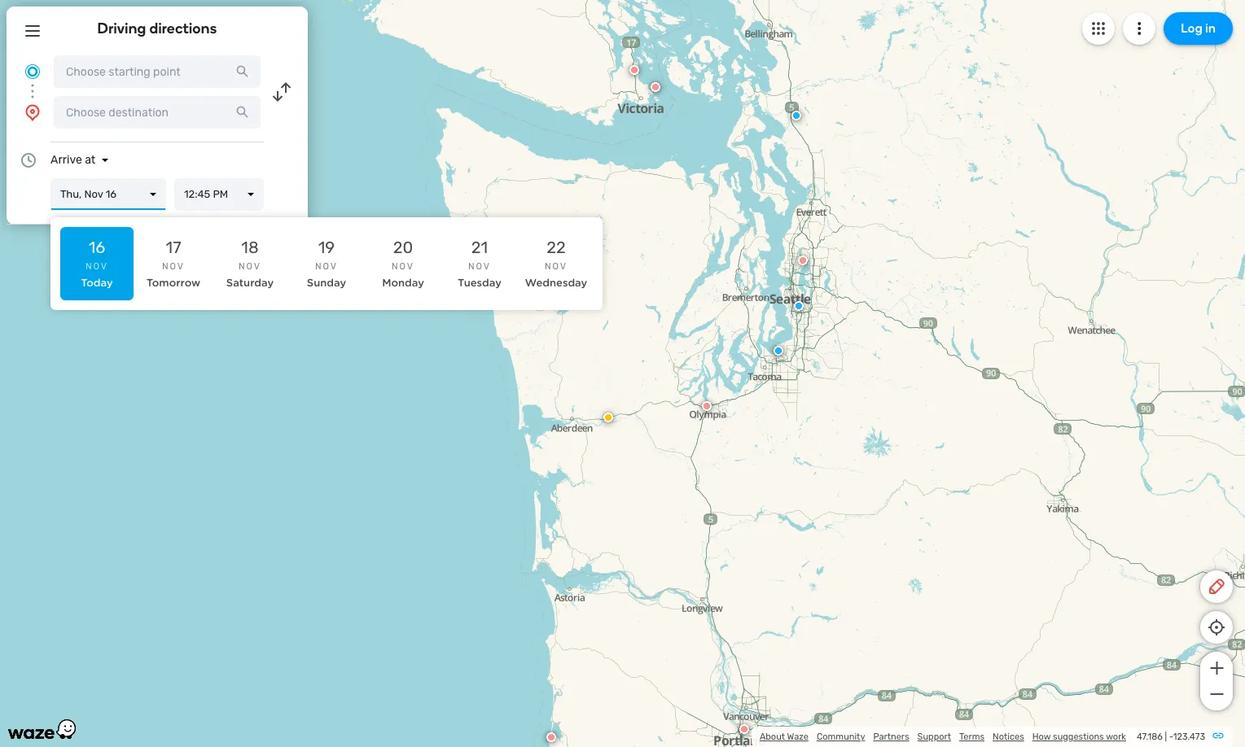 Task type: locate. For each thing, give the bounding box(es) containing it.
20
[[393, 238, 413, 257]]

1 vertical spatial road closed image
[[702, 402, 712, 411]]

12:45
[[184, 188, 210, 200]]

nov up tomorrow
[[162, 262, 185, 272]]

nov inside 18 nov saturday
[[239, 262, 262, 272]]

0 vertical spatial 16
[[106, 188, 117, 200]]

zoom out image
[[1207, 685, 1227, 705]]

current location image
[[23, 62, 42, 81]]

community
[[817, 732, 866, 743]]

16 up today
[[89, 238, 105, 257]]

19 nov sunday
[[307, 238, 346, 289]]

20 option
[[367, 227, 440, 301]]

2 vertical spatial road closed image
[[547, 733, 556, 743]]

nov
[[84, 188, 103, 200], [86, 262, 108, 272], [162, 262, 185, 272], [239, 262, 262, 272], [315, 262, 338, 272], [392, 262, 415, 272], [468, 262, 491, 272], [545, 262, 568, 272]]

driving
[[97, 20, 146, 37]]

17
[[166, 238, 181, 257]]

nov inside 17 nov tomorrow
[[162, 262, 185, 272]]

47.186
[[1137, 732, 1163, 743]]

support
[[918, 732, 952, 743]]

-
[[1170, 732, 1174, 743]]

2 vertical spatial road closed image
[[740, 725, 749, 735]]

nov inside 16 nov today
[[86, 262, 108, 272]]

community link
[[817, 732, 866, 743]]

nov up monday
[[392, 262, 415, 272]]

nov inside "22 nov wednesday"
[[545, 262, 568, 272]]

16 inside thu, nov 16 list box
[[106, 188, 117, 200]]

about waze community partners support terms notices how suggestions work
[[760, 732, 1127, 743]]

terms link
[[960, 732, 985, 743]]

suggestions
[[1053, 732, 1104, 743]]

17 nov tomorrow
[[147, 238, 201, 289]]

nov inside "19 nov sunday"
[[315, 262, 338, 272]]

nov up wednesday
[[545, 262, 568, 272]]

21 nov tuesday
[[458, 238, 502, 289]]

nov up tuesday
[[468, 262, 491, 272]]

123.473
[[1174, 732, 1206, 743]]

nov inside 20 nov monday
[[392, 262, 415, 272]]

1 horizontal spatial road closed image
[[702, 402, 712, 411]]

18 nov saturday
[[226, 238, 274, 289]]

link image
[[1212, 730, 1225, 743]]

nov right thu,
[[84, 188, 103, 200]]

notices link
[[993, 732, 1025, 743]]

Choose starting point text field
[[54, 55, 261, 88]]

saturday
[[226, 277, 274, 289]]

nov up today
[[86, 262, 108, 272]]

Choose destination text field
[[54, 96, 261, 129]]

16
[[106, 188, 117, 200], [89, 238, 105, 257]]

nov up the sunday
[[315, 262, 338, 272]]

nov for 19
[[315, 262, 338, 272]]

18 option
[[213, 227, 287, 301]]

police image
[[792, 111, 802, 121], [794, 301, 804, 311]]

road closed image
[[651, 82, 661, 92], [702, 402, 712, 411], [740, 725, 749, 735]]

0 vertical spatial road closed image
[[630, 65, 640, 75]]

|
[[1165, 732, 1168, 743]]

2 horizontal spatial road closed image
[[798, 256, 808, 266]]

location image
[[23, 103, 42, 122]]

16 nov today
[[81, 238, 113, 289]]

nov inside 21 nov tuesday
[[468, 262, 491, 272]]

0 horizontal spatial road closed image
[[651, 82, 661, 92]]

zoom in image
[[1207, 659, 1227, 679]]

nov for 21
[[468, 262, 491, 272]]

1 vertical spatial road closed image
[[798, 256, 808, 266]]

hazard image
[[604, 413, 613, 423]]

support link
[[918, 732, 952, 743]]

0 vertical spatial police image
[[792, 111, 802, 121]]

nov inside thu, nov 16 list box
[[84, 188, 103, 200]]

how
[[1033, 732, 1051, 743]]

1 vertical spatial 16
[[89, 238, 105, 257]]

16 option
[[60, 227, 134, 301]]

21 option
[[443, 227, 516, 301]]

0 horizontal spatial road closed image
[[547, 733, 556, 743]]

19 option
[[290, 227, 363, 301]]

16 right thu,
[[106, 188, 117, 200]]

road closed image
[[630, 65, 640, 75], [798, 256, 808, 266], [547, 733, 556, 743]]

16 inside 16 nov today
[[89, 238, 105, 257]]

pencil image
[[1207, 578, 1227, 597]]

nov up saturday
[[239, 262, 262, 272]]

work
[[1106, 732, 1127, 743]]

0 vertical spatial road closed image
[[651, 82, 661, 92]]

sunday
[[307, 277, 346, 289]]



Task type: vqa. For each thing, say whether or not it's contained in the screenshot.
-
yes



Task type: describe. For each thing, give the bounding box(es) containing it.
terms
[[960, 732, 985, 743]]

17 option
[[137, 227, 210, 301]]

at
[[85, 153, 96, 167]]

police image
[[774, 346, 784, 356]]

tuesday
[[458, 277, 502, 289]]

20 nov monday
[[382, 238, 424, 289]]

22 option
[[520, 227, 593, 301]]

partners link
[[874, 732, 910, 743]]

nov for 16
[[86, 262, 108, 272]]

2 horizontal spatial road closed image
[[740, 725, 749, 735]]

nov for 20
[[392, 262, 415, 272]]

21
[[472, 238, 488, 257]]

driving directions
[[97, 20, 217, 37]]

directions
[[149, 20, 217, 37]]

partners
[[874, 732, 910, 743]]

thu,
[[60, 188, 82, 200]]

clock image
[[19, 151, 38, 170]]

about waze link
[[760, 732, 809, 743]]

wednesday
[[525, 277, 588, 289]]

nov for thu,
[[84, 188, 103, 200]]

waze
[[787, 732, 809, 743]]

19
[[318, 238, 335, 257]]

12:45 pm list box
[[174, 178, 264, 211]]

tomorrow
[[147, 277, 201, 289]]

nov for 18
[[239, 262, 262, 272]]

nov for 17
[[162, 262, 185, 272]]

arrive
[[51, 153, 82, 167]]

22
[[547, 238, 566, 257]]

arrive at
[[51, 153, 96, 167]]

notices
[[993, 732, 1025, 743]]

18
[[241, 238, 259, 257]]

12:45 pm
[[184, 188, 228, 200]]

1 vertical spatial police image
[[794, 301, 804, 311]]

thu, nov 16 list box
[[51, 178, 166, 211]]

monday
[[382, 277, 424, 289]]

how suggestions work link
[[1033, 732, 1127, 743]]

pm
[[213, 188, 228, 200]]

about
[[760, 732, 785, 743]]

47.186 | -123.473
[[1137, 732, 1206, 743]]

22 nov wednesday
[[525, 238, 588, 289]]

today
[[81, 277, 113, 289]]

thu, nov 16
[[60, 188, 117, 200]]

nov for 22
[[545, 262, 568, 272]]

1 horizontal spatial road closed image
[[630, 65, 640, 75]]



